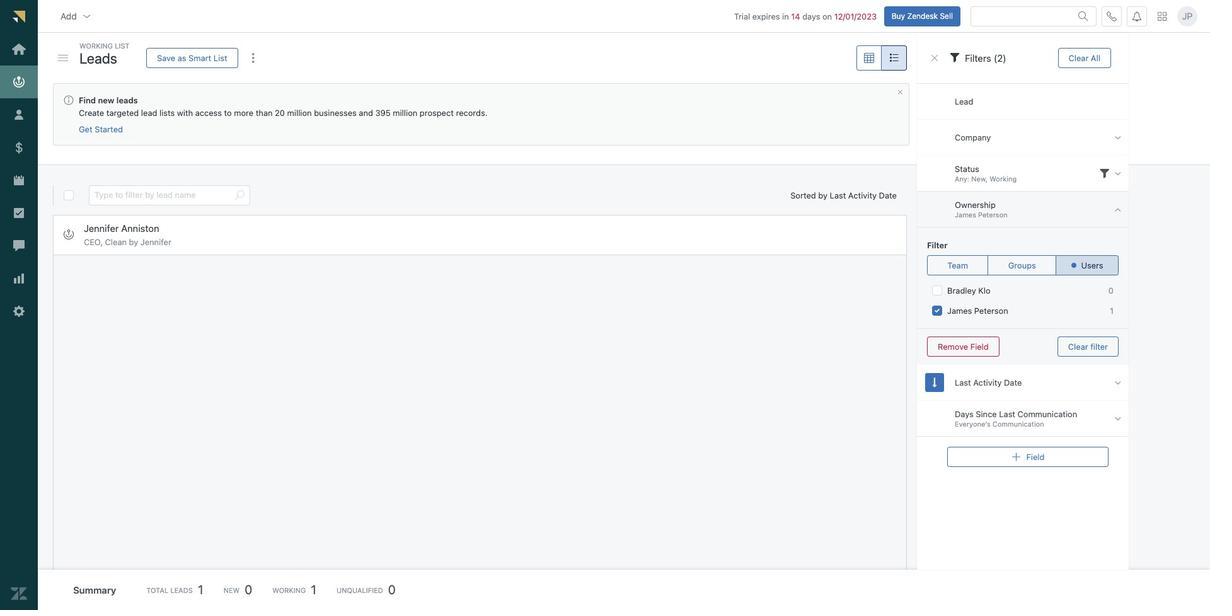 Task type: vqa. For each thing, say whether or not it's contained in the screenshot.


Task type: describe. For each thing, give the bounding box(es) containing it.
2 angle down image from the top
[[1115, 377, 1122, 388]]

james peterson
[[948, 306, 1009, 316]]

get
[[79, 124, 92, 134]]

zendesk
[[908, 11, 938, 21]]

jp
[[1183, 11, 1193, 21]]

cancel image
[[930, 53, 940, 63]]

1 vertical spatial jennifer
[[141, 237, 171, 247]]

add button
[[50, 4, 102, 29]]

targeted
[[106, 108, 139, 118]]

expires
[[753, 11, 780, 21]]

leads image
[[64, 230, 74, 240]]

filters
[[965, 52, 992, 64]]

find new leads create targeted lead lists with access to more than 20 million businesses and 395 million prospect records.
[[79, 95, 488, 118]]

working for 1
[[273, 586, 306, 594]]

total leads 1
[[147, 583, 203, 597]]

lists
[[160, 108, 175, 118]]

status any: new, working
[[955, 164, 1017, 183]]

filter fill image
[[950, 52, 960, 62]]

working for leads
[[79, 42, 113, 50]]

in
[[783, 11, 789, 21]]

leads inside working list leads
[[79, 50, 117, 67]]

12/01/2023
[[835, 11, 877, 21]]

users button
[[1056, 255, 1119, 276]]

sell
[[940, 11, 953, 21]]

2 horizontal spatial 0
[[1109, 286, 1114, 296]]

clean
[[105, 237, 127, 247]]

new 0
[[224, 583, 252, 597]]

2 horizontal spatial 1
[[1111, 306, 1114, 316]]

more
[[234, 108, 254, 118]]

find
[[79, 95, 96, 105]]

leads inside "total leads 1"
[[170, 586, 193, 594]]

long arrow down image
[[933, 377, 937, 388]]

get started link
[[79, 124, 123, 135]]

lead
[[955, 96, 974, 106]]

unqualified
[[337, 586, 383, 594]]

as
[[178, 53, 186, 63]]

2 million from the left
[[393, 108, 418, 118]]

last for since
[[1000, 409, 1016, 419]]

3 angle down image from the top
[[1115, 413, 1122, 424]]

overflow vertical fill image
[[248, 53, 258, 63]]

summary
[[73, 584, 116, 596]]

since
[[976, 409, 997, 419]]

clear all button
[[1058, 48, 1112, 68]]

total
[[147, 586, 169, 594]]

remove field button
[[928, 337, 1000, 357]]

0 vertical spatial filter
[[928, 240, 948, 250]]

ownership
[[955, 200, 996, 210]]

20
[[275, 108, 285, 118]]

zendesk image
[[11, 586, 27, 602]]

get started
[[79, 124, 123, 134]]

buy
[[892, 11, 906, 21]]

bell image
[[1133, 11, 1143, 21]]

0 vertical spatial communication
[[1018, 409, 1078, 419]]

1 horizontal spatial last
[[955, 378, 972, 388]]

zendesk products image
[[1158, 12, 1167, 21]]

0 horizontal spatial date
[[879, 190, 897, 200]]

groups button
[[988, 255, 1057, 276]]

1 million from the left
[[287, 108, 312, 118]]

new,
[[972, 175, 988, 183]]

users
[[1082, 260, 1104, 270]]

angle up image
[[1115, 204, 1122, 215]]

sorted by last activity date
[[791, 190, 897, 200]]

1 angle down image from the top
[[1115, 168, 1122, 179]]

businesses
[[314, 108, 357, 118]]

angle down image
[[1115, 132, 1122, 143]]

field inside remove field button
[[971, 341, 989, 352]]

remove
[[938, 341, 969, 352]]

clear for clear all
[[1069, 53, 1089, 63]]

info image
[[64, 95, 74, 105]]

(2)
[[994, 52, 1007, 64]]

working 1
[[273, 583, 317, 597]]

anniston
[[121, 222, 159, 234]]

395
[[375, 108, 391, 118]]

field button
[[948, 447, 1109, 467]]

jp button
[[1178, 6, 1198, 26]]

1 horizontal spatial 1
[[311, 583, 317, 597]]

1 horizontal spatial search image
[[1079, 11, 1089, 21]]

working list leads
[[79, 42, 130, 67]]

buy zendesk sell
[[892, 11, 953, 21]]

list inside button
[[214, 53, 227, 63]]

add
[[61, 10, 77, 21]]

chevron down image
[[82, 11, 92, 21]]

all
[[1091, 53, 1101, 63]]



Task type: locate. For each thing, give the bounding box(es) containing it.
2 vertical spatial last
[[1000, 409, 1016, 419]]

field right remove
[[971, 341, 989, 352]]

records.
[[456, 108, 488, 118]]

1 vertical spatial last
[[955, 378, 972, 388]]

0 vertical spatial angle down image
[[1115, 168, 1122, 179]]

and
[[359, 108, 373, 118]]

0 vertical spatial peterson
[[979, 211, 1008, 219]]

2 vertical spatial working
[[273, 586, 306, 594]]

working right new 0
[[273, 586, 306, 594]]

0 vertical spatial clear
[[1069, 53, 1089, 63]]

cancel image
[[897, 89, 904, 96]]

1 horizontal spatial by
[[819, 190, 828, 200]]

communication up field button
[[1018, 409, 1078, 419]]

last inside days since last communication everyone's communication
[[1000, 409, 1016, 419]]

0 horizontal spatial 0
[[245, 583, 252, 597]]

1 horizontal spatial leads
[[170, 586, 193, 594]]

0 horizontal spatial field
[[971, 341, 989, 352]]

clear filter
[[1069, 341, 1109, 352]]

with
[[177, 108, 193, 118]]

leads right handler image
[[79, 50, 117, 67]]

any:
[[955, 175, 970, 183]]

field inside field button
[[1027, 452, 1045, 462]]

to
[[224, 108, 232, 118]]

0 horizontal spatial working
[[79, 42, 113, 50]]

0 vertical spatial leads
[[79, 50, 117, 67]]

angle down image
[[1115, 168, 1122, 179], [1115, 377, 1122, 388], [1115, 413, 1122, 424]]

save
[[157, 53, 175, 63]]

clear for clear filter
[[1069, 341, 1089, 352]]

0 for unqualified 0
[[388, 583, 396, 597]]

by right sorted
[[819, 190, 828, 200]]

1 horizontal spatial jennifer
[[141, 237, 171, 247]]

trial
[[735, 11, 751, 21]]

1 vertical spatial search image
[[235, 190, 245, 201]]

0 vertical spatial working
[[79, 42, 113, 50]]

1 vertical spatial clear
[[1069, 341, 1089, 352]]

1 vertical spatial by
[[129, 237, 138, 247]]

0 vertical spatial activity
[[849, 190, 877, 200]]

1 vertical spatial date
[[1005, 378, 1022, 388]]

field right add icon
[[1027, 452, 1045, 462]]

1 vertical spatial peterson
[[975, 306, 1009, 316]]

smart
[[189, 53, 211, 63]]

last activity date
[[955, 378, 1022, 388]]

communication up add icon
[[993, 420, 1045, 428]]

1 horizontal spatial list
[[214, 53, 227, 63]]

1 vertical spatial list
[[214, 53, 227, 63]]

1 horizontal spatial 0
[[388, 583, 396, 597]]

last right the since
[[1000, 409, 1016, 419]]

clear
[[1069, 53, 1089, 63], [1069, 341, 1089, 352]]

2 vertical spatial angle down image
[[1115, 413, 1122, 424]]

0 vertical spatial last
[[830, 190, 846, 200]]

0 vertical spatial jennifer
[[84, 222, 119, 234]]

calls image
[[1107, 11, 1117, 21]]

1 horizontal spatial activity
[[974, 378, 1002, 388]]

last for by
[[830, 190, 846, 200]]

everyone's
[[955, 420, 991, 428]]

james down bradley on the top right
[[948, 306, 973, 316]]

1 up 'clear filter' button
[[1111, 306, 1114, 316]]

filter fill image
[[1100, 168, 1110, 178]]

0 horizontal spatial leads
[[79, 50, 117, 67]]

list right smart
[[214, 53, 227, 63]]

field
[[971, 341, 989, 352], [1027, 452, 1045, 462]]

working inside working 1
[[273, 586, 306, 594]]

list inside working list leads
[[115, 42, 130, 50]]

jennifer anniston link
[[84, 222, 159, 234]]

0 horizontal spatial million
[[287, 108, 312, 118]]

0
[[1109, 286, 1114, 296], [245, 583, 252, 597], [388, 583, 396, 597]]

filter inside button
[[1091, 341, 1109, 352]]

days since last communication everyone's communication
[[955, 409, 1078, 428]]

0 vertical spatial by
[[819, 190, 828, 200]]

0 vertical spatial field
[[971, 341, 989, 352]]

team
[[948, 260, 969, 270]]

0 right new
[[245, 583, 252, 597]]

add image
[[1012, 452, 1022, 462]]

1 horizontal spatial million
[[393, 108, 418, 118]]

list
[[115, 42, 130, 50], [214, 53, 227, 63]]

bradley
[[948, 286, 977, 296]]

handler image
[[58, 55, 68, 61]]

1 vertical spatial activity
[[974, 378, 1002, 388]]

james inside ownership james peterson
[[955, 211, 977, 219]]

than
[[256, 108, 273, 118]]

jennifer up ceo,
[[84, 222, 119, 234]]

0 right the 'unqualified' at bottom left
[[388, 583, 396, 597]]

0 horizontal spatial 1
[[198, 583, 203, 597]]

activity right sorted
[[849, 190, 877, 200]]

search image
[[1079, 11, 1089, 21], [235, 190, 245, 201]]

1
[[1111, 306, 1114, 316], [198, 583, 203, 597], [311, 583, 317, 597]]

activity up the since
[[974, 378, 1002, 388]]

ownership james peterson
[[955, 200, 1008, 219]]

1 vertical spatial leads
[[170, 586, 193, 594]]

leads
[[117, 95, 138, 105]]

filters (2)
[[965, 52, 1007, 64]]

1 vertical spatial field
[[1027, 452, 1045, 462]]

0 horizontal spatial by
[[129, 237, 138, 247]]

jennifer down anniston
[[141, 237, 171, 247]]

million right 20
[[287, 108, 312, 118]]

james down ownership
[[955, 211, 977, 219]]

buy zendesk sell button
[[884, 6, 961, 26]]

working down chevron down icon
[[79, 42, 113, 50]]

create
[[79, 108, 104, 118]]

1 horizontal spatial field
[[1027, 452, 1045, 462]]

sorted
[[791, 190, 817, 200]]

0 down users button
[[1109, 286, 1114, 296]]

leads
[[79, 50, 117, 67], [170, 586, 193, 594]]

started
[[95, 124, 123, 134]]

peterson down the klo at the right top of the page
[[975, 306, 1009, 316]]

working inside status any: new, working
[[990, 175, 1017, 183]]

clear inside button
[[1069, 53, 1089, 63]]

peterson inside ownership james peterson
[[979, 211, 1008, 219]]

team button
[[928, 255, 989, 276]]

0 vertical spatial list
[[115, 42, 130, 50]]

james
[[955, 211, 977, 219], [948, 306, 973, 316]]

1 horizontal spatial working
[[273, 586, 306, 594]]

0 vertical spatial search image
[[1079, 11, 1089, 21]]

save as smart list button
[[146, 48, 238, 68]]

working inside working list leads
[[79, 42, 113, 50]]

date
[[879, 190, 897, 200], [1005, 378, 1022, 388]]

0 horizontal spatial search image
[[235, 190, 245, 201]]

1 left the 'unqualified' at bottom left
[[311, 583, 317, 597]]

status
[[955, 164, 980, 174]]

klo
[[979, 286, 991, 296]]

company
[[955, 132, 991, 142]]

0 vertical spatial james
[[955, 211, 977, 219]]

on
[[823, 11, 832, 21]]

by down anniston
[[129, 237, 138, 247]]

groups
[[1009, 260, 1037, 270]]

unqualified 0
[[337, 583, 396, 597]]

working right the new, at the right
[[990, 175, 1017, 183]]

1 vertical spatial james
[[948, 306, 973, 316]]

2 horizontal spatial last
[[1000, 409, 1016, 419]]

peterson down ownership
[[979, 211, 1008, 219]]

0 horizontal spatial jennifer
[[84, 222, 119, 234]]

0 vertical spatial date
[[879, 190, 897, 200]]

access
[[195, 108, 222, 118]]

by
[[819, 190, 828, 200], [129, 237, 138, 247]]

1 horizontal spatial date
[[1005, 378, 1022, 388]]

1 vertical spatial angle down image
[[1115, 377, 1122, 388]]

last right long arrow down image
[[955, 378, 972, 388]]

bradley klo
[[948, 286, 991, 296]]

1 vertical spatial working
[[990, 175, 1017, 183]]

1 left new
[[198, 583, 203, 597]]

save as smart list
[[157, 53, 227, 63]]

by inside jennifer anniston ceo, clean by jennifer
[[129, 237, 138, 247]]

0 for new 0
[[245, 583, 252, 597]]

prospect
[[420, 108, 454, 118]]

million right the '395'
[[393, 108, 418, 118]]

million
[[287, 108, 312, 118], [393, 108, 418, 118]]

1 vertical spatial communication
[[993, 420, 1045, 428]]

days
[[955, 409, 974, 419]]

1 horizontal spatial filter
[[1091, 341, 1109, 352]]

14
[[792, 11, 801, 21]]

ceo,
[[84, 237, 103, 247]]

0 horizontal spatial filter
[[928, 240, 948, 250]]

leads right total
[[170, 586, 193, 594]]

communication
[[1018, 409, 1078, 419], [993, 420, 1045, 428]]

new
[[224, 586, 240, 594]]

clear all
[[1069, 53, 1101, 63]]

remove field
[[938, 341, 989, 352]]

0 horizontal spatial last
[[830, 190, 846, 200]]

2 horizontal spatial working
[[990, 175, 1017, 183]]

filter
[[928, 240, 948, 250], [1091, 341, 1109, 352]]

lead
[[141, 108, 157, 118]]

clear filter button
[[1058, 337, 1119, 357]]

Type to filter by lead name field
[[95, 186, 230, 205]]

new
[[98, 95, 114, 105]]

last right sorted
[[830, 190, 846, 200]]

list up leads
[[115, 42, 130, 50]]

jennifer anniston ceo, clean by jennifer
[[84, 222, 171, 247]]

clear inside button
[[1069, 341, 1089, 352]]

1 vertical spatial filter
[[1091, 341, 1109, 352]]

trial expires in 14 days on 12/01/2023
[[735, 11, 877, 21]]

0 horizontal spatial activity
[[849, 190, 877, 200]]

days
[[803, 11, 821, 21]]

0 horizontal spatial list
[[115, 42, 130, 50]]



